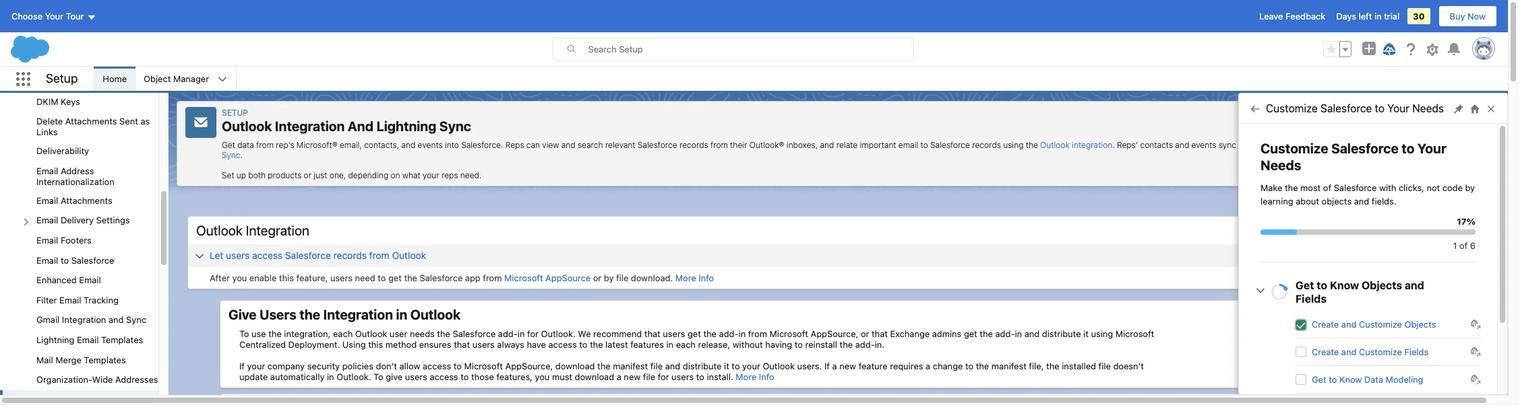 Task type: describe. For each thing, give the bounding box(es) containing it.
deliverability link
[[36, 146, 89, 158]]

0 horizontal spatial new
[[624, 372, 641, 383]]

for inside if your company security policies don't allow access to microsoft appsource, download the manifest file and distribute it to your outlook users. if a new feature requires a change to the manifest file, the installed file doesn't update automatically in outlook. to give users access to those features, you must download a new file for users to install.
[[658, 372, 669, 383]]

2 vertical spatial your
[[1418, 141, 1447, 156]]

1 vertical spatial or
[[593, 273, 601, 284]]

outlook inside to use the integration, each outlook user needs the salesforce add-in for outlook. we recommend that users get the add-in from microsoft appsource, or that exchange admins get the add-in and distribute it using microsoft centralized deployment. using this method ensures that users always have access to the latest features in each release, without having to reinstall the add-in.
[[355, 329, 387, 340]]

relevant
[[605, 140, 635, 150]]

create and customize objects link
[[1312, 320, 1436, 330]]

enable
[[249, 273, 277, 284]]

leave
[[1259, 11, 1283, 22]]

1 horizontal spatial needs
[[1412, 102, 1444, 115]]

download right must on the bottom
[[575, 372, 614, 383]]

relate
[[836, 140, 858, 150]]

2 horizontal spatial using
[[1408, 140, 1428, 150]]

delete
[[36, 116, 63, 127]]

by inside make the most of salesforce with clicks, not code by learning about objects and fields.
[[1465, 183, 1475, 193]]

from inside 'button'
[[369, 250, 389, 262]]

in.
[[875, 340, 885, 351]]

email delivery settings
[[36, 215, 130, 226]]

email up enhanced
[[36, 255, 58, 266]]

manager
[[173, 73, 209, 84]]

create and customize fields list item
[[1296, 339, 1481, 367]]

salesforce.
[[461, 140, 503, 150]]

outlook inside setup outlook integration and lightning sync
[[222, 119, 272, 134]]

and inside get to know objects and fields
[[1405, 280, 1424, 292]]

0 horizontal spatial a
[[617, 372, 621, 383]]

their
[[730, 140, 747, 150]]

users
[[260, 307, 296, 323]]

choose your tour
[[11, 11, 84, 22]]

email attachments
[[36, 195, 112, 206]]

1 horizontal spatial group
[[1323, 41, 1352, 57]]

text default image for get to know data modeling
[[1470, 375, 1481, 386]]

sync inside lightning sync
[[222, 150, 240, 160]]

distribute inside to use the integration, each outlook user needs the salesforce add-in for outlook. we recommend that users get the add-in from microsoft appsource, or that exchange admins get the add-in and distribute it using microsoft centralized deployment. using this method ensures that users always have access to the latest features in each release, without having to reinstall the add-in.
[[1042, 329, 1081, 340]]

fields inside get to know objects and fields
[[1296, 293, 1327, 305]]

objects
[[1322, 196, 1352, 207]]

download down we
[[555, 361, 595, 372]]

microsoft up create and customize fields
[[1324, 329, 1363, 340]]

method
[[385, 340, 417, 351]]

1 horizontal spatial new
[[839, 361, 856, 372]]

from right data
[[256, 140, 274, 150]]

integration for outlook integration and sync
[[71, 395, 115, 406]]

and down tracking
[[109, 315, 124, 326]]

customize inside customize salesforce to your needs
[[1261, 141, 1328, 156]]

lightning inside setup outlook integration and lightning sync
[[376, 119, 436, 134]]

1 horizontal spatial records
[[679, 140, 708, 150]]

progress bar progress bar
[[1261, 230, 1476, 235]]

get for get to know objects and fields
[[1296, 280, 1314, 292]]

dkim keys link
[[36, 96, 80, 108]]

to inside to use the integration, each outlook user needs the salesforce add-in for outlook. we recommend that users get the add-in from microsoft appsource, or that exchange admins get the add-in and distribute it using microsoft centralized deployment. using this method ensures that users always have access to the latest features in each release, without having to reinstall the add-in.
[[239, 329, 249, 340]]

get for get manifest file
[[1412, 361, 1426, 372]]

2 horizontal spatial your
[[742, 361, 760, 372]]

1 horizontal spatial more info link
[[736, 372, 774, 383]]

0 horizontal spatial using
[[1003, 140, 1024, 150]]

feature,
[[296, 273, 328, 284]]

search
[[578, 140, 603, 150]]

outlook integration
[[196, 223, 309, 239]]

give users the integration in outlook
[[229, 307, 461, 323]]

setup for setup
[[46, 71, 78, 85]]

add- right the admins
[[995, 329, 1015, 340]]

links
[[36, 127, 58, 138]]

outlook integration and sync link
[[36, 395, 155, 406]]

and left relate
[[820, 140, 834, 150]]

the right the admins
[[980, 329, 993, 340]]

after
[[210, 273, 230, 284]]

1 horizontal spatial that
[[644, 329, 661, 340]]

get for get to know data modeling
[[1312, 375, 1326, 386]]

create for create and customize fields
[[1312, 347, 1339, 358]]

get to know data modeling list item
[[1296, 367, 1481, 394]]

1 horizontal spatial your
[[423, 171, 439, 181]]

0 vertical spatial more
[[675, 273, 696, 284]]

it inside to use the integration, each outlook user needs the salesforce add-in for outlook. we recommend that users get the add-in from microsoft appsource, or that exchange admins get the add-in and distribute it using microsoft centralized deployment. using this method ensures that users always have access to the latest features in each release, without having to reinstall the add-in.
[[1083, 329, 1089, 340]]

from inside to use the integration, each outlook user needs the salesforce add-in for outlook. we recommend that users get the add-in from microsoft appsource, or that exchange admins get the add-in and distribute it using microsoft centralized deployment. using this method ensures that users always have access to the latest features in each release, without having to reinstall the add-in.
[[748, 329, 767, 340]]

create and customize objects list item
[[1296, 311, 1481, 339]]

setup link
[[222, 108, 248, 118]]

add- left have
[[498, 329, 518, 340]]

data
[[237, 140, 254, 150]]

0 horizontal spatial appsource
[[545, 273, 591, 284]]

email down enhanced email link
[[59, 295, 81, 306]]

dkim keys
[[36, 96, 80, 107]]

objects for customize
[[1405, 320, 1436, 330]]

learning
[[1261, 196, 1293, 207]]

to inside list item
[[1329, 375, 1337, 386]]

internationalization
[[36, 177, 114, 187]]

the up integration,
[[299, 307, 320, 323]]

your inside popup button
[[45, 11, 63, 22]]

and right contacts
[[1175, 140, 1189, 150]]

email inside email address internationalization
[[36, 166, 58, 177]]

home link
[[95, 67, 135, 91]]

object manager link
[[136, 67, 217, 91]]

1 horizontal spatial exchange
[[1311, 140, 1348, 150]]

features
[[630, 340, 664, 351]]

features,
[[496, 372, 533, 383]]

email footers link
[[36, 235, 92, 247]]

attachments for email
[[61, 195, 112, 206]]

file,
[[1029, 361, 1044, 372]]

as
[[141, 116, 150, 127]]

the right needs
[[437, 329, 450, 340]]

and right contacts,
[[401, 140, 416, 150]]

1 horizontal spatial appsource
[[1365, 329, 1410, 340]]

make the most of salesforce with clicks, not code by learning about objects and fields.
[[1261, 183, 1475, 207]]

organization-
[[36, 375, 92, 386]]

give
[[386, 372, 403, 383]]

get manifest file
[[1412, 361, 1480, 372]]

modeling
[[1386, 375, 1423, 386]]

0 horizontal spatial that
[[454, 340, 470, 351]]

gmail integration and sync link
[[36, 315, 146, 327]]

email footers
[[36, 235, 92, 246]]

to inside if your company security policies don't allow access to microsoft appsource, download the manifest file and distribute it to your outlook users. if a new feature requires a change to the manifest file, the installed file doesn't update automatically in outlook. to give users access to those features, you must download a new file for users to install.
[[374, 372, 383, 383]]

2 if from the left
[[824, 361, 830, 372]]

organization-wide addresses
[[36, 375, 158, 386]]

1 horizontal spatial a
[[832, 361, 837, 372]]

sync inside tree item
[[135, 395, 155, 406]]

create and customize objects
[[1312, 320, 1436, 330]]

2 horizontal spatial records
[[972, 140, 1001, 150]]

deployment.
[[288, 340, 340, 351]]

microsoft appsource (recommended) link
[[1324, 329, 1480, 340]]

microsoft right between
[[1273, 140, 1309, 150]]

Search Setup text field
[[588, 38, 913, 60]]

more info
[[736, 372, 774, 383]]

centralized
[[239, 340, 286, 351]]

know for objects
[[1330, 280, 1359, 292]]

email down internationalization
[[36, 195, 58, 206]]

outlook up let
[[196, 223, 243, 239]]

get data from rep's microsoft® email, contacts, and events into salesforce. reps can view and search relevant salesforce records from their outlook® inboxes, and relate important email to salesforce records using the outlook integration . reps' contacts and events sync between microsoft exchange and salesforce using
[[222, 140, 1431, 150]]

0 horizontal spatial or
[[304, 171, 312, 181]]

filter email tracking link
[[36, 295, 119, 307]]

in inside if your company security policies don't allow access to microsoft appsource, download the manifest file and distribute it to your outlook users. if a new feature requires a change to the manifest file, the installed file doesn't update automatically in outlook. to give users access to those features, you must download a new file for users to install.
[[327, 372, 334, 383]]

1 horizontal spatial .
[[1113, 140, 1115, 150]]

for inside to use the integration, each outlook user needs the salesforce add-in for outlook. we recommend that users get the add-in from microsoft appsource, or that exchange admins get the add-in and distribute it using microsoft centralized deployment. using this method ensures that users always have access to the latest features in each release, without having to reinstall the add-in.
[[527, 329, 539, 340]]

users left the always
[[472, 340, 495, 351]]

you inside if your company security policies don't allow access to microsoft appsource, download the manifest file and distribute it to your outlook users. if a new feature requires a change to the manifest file, the installed file doesn't update automatically in outlook. to give users access to those features, you must download a new file for users to install.
[[535, 372, 550, 383]]

appsource, inside if your company security policies don't allow access to microsoft appsource, download the manifest file and distribute it to your outlook users. if a new feature requires a change to the manifest file, the installed file doesn't update automatically in outlook. to give users access to those features, you must download a new file for users to install.
[[505, 361, 553, 372]]

we
[[578, 329, 591, 340]]

integration up using
[[323, 307, 393, 323]]

know for data
[[1339, 375, 1362, 386]]

leave feedback link
[[1259, 11, 1326, 22]]

code
[[1443, 183, 1463, 193]]

users left the release,
[[663, 329, 685, 340]]

salesforce inside customize salesforce to your needs
[[1331, 141, 1399, 156]]

it inside if your company security policies don't allow access to microsoft appsource, download the manifest file and distribute it to your outlook users. if a new feature requires a change to the manifest file, the installed file doesn't update automatically in outlook. to give users access to those features, you must download a new file for users to install.
[[724, 361, 729, 372]]

requires
[[890, 361, 923, 372]]

the right change
[[976, 361, 989, 372]]

latest
[[605, 340, 628, 351]]

the right reinstall
[[840, 340, 853, 351]]

microsoft right app
[[504, 273, 543, 284]]

view
[[542, 140, 559, 150]]

with
[[1379, 183, 1396, 193]]

up
[[237, 171, 246, 181]]

fields inside list item
[[1405, 347, 1429, 358]]

distribute inside if your company security policies don't allow access to microsoft appsource, download the manifest file and distribute it to your outlook users. if a new feature requires a change to the manifest file, the installed file doesn't update automatically in outlook. to give users access to those features, you must download a new file for users to install.
[[683, 361, 722, 372]]

2 events from the left
[[1192, 140, 1217, 150]]

to inside customize salesforce to your needs
[[1402, 141, 1415, 156]]

outlook integration and sync tree item
[[0, 391, 158, 406]]

both
[[248, 171, 266, 181]]

outlook inside "let users access salesforce records from outlook" 'button'
[[392, 250, 426, 262]]

leave feedback
[[1259, 11, 1326, 22]]

outlook left integration on the top right
[[1040, 140, 1070, 150]]

get to know objects and fields button
[[1296, 279, 1441, 306]]

progress bar image
[[1261, 230, 1297, 235]]

mail merge templates
[[36, 355, 126, 366]]

1 manifest from the left
[[613, 361, 648, 372]]

2 horizontal spatial a
[[926, 361, 930, 372]]

outlook inside outlook integration and sync tree item
[[36, 395, 68, 406]]

objects for know
[[1362, 280, 1402, 292]]

0 horizontal spatial info
[[699, 273, 714, 284]]

without
[[733, 340, 763, 351]]

email inside "link"
[[36, 235, 58, 246]]

users left install.
[[672, 372, 694, 383]]

lightning for lightning email templates
[[36, 335, 75, 346]]

use
[[252, 329, 266, 340]]

needs
[[410, 329, 435, 340]]

1 horizontal spatial get
[[688, 329, 701, 340]]

of
[[1323, 183, 1331, 193]]

lightning sync link
[[222, 140, 1466, 160]]

days
[[1336, 11, 1356, 22]]

the left without
[[703, 329, 717, 340]]

17% status
[[1261, 208, 1476, 251]]

sync up lightning email templates
[[126, 315, 146, 326]]

feedback
[[1286, 11, 1326, 22]]

outlook integration and sync
[[36, 395, 155, 406]]

email up tracking
[[79, 275, 101, 286]]

attachments for delete
[[65, 116, 117, 127]]

sent
[[119, 116, 138, 127]]

1 horizontal spatial each
[[676, 340, 696, 351]]

let users access salesforce records from outlook button
[[194, 245, 427, 267]]

integration inside setup outlook integration and lightning sync
[[275, 119, 345, 134]]

salesforce inside to use the integration, each outlook user needs the salesforce add-in for outlook. we recommend that users get the add-in from microsoft appsource, or that exchange admins get the add-in and distribute it using microsoft centralized deployment. using this method ensures that users always have access to the latest features in each release, without having to reinstall the add-in.
[[453, 329, 496, 340]]

dkim
[[36, 96, 58, 107]]

and right the view
[[561, 140, 575, 150]]

install.
[[707, 372, 733, 383]]

1 horizontal spatial info
[[759, 372, 774, 383]]

or inside to use the integration, each outlook user needs the salesforce add-in for outlook. we recommend that users get the add-in from microsoft appsource, or that exchange admins get the add-in and distribute it using microsoft centralized deployment. using this method ensures that users always have access to the latest features in each release, without having to reinstall the add-in.
[[861, 329, 869, 340]]

make
[[1261, 183, 1282, 193]]

email up email footers
[[36, 215, 58, 226]]

outlook. inside to use the integration, each outlook user needs the salesforce add-in for outlook. we recommend that users get the add-in from microsoft appsource, or that exchange admins get the add-in and distribute it using microsoft centralized deployment. using this method ensures that users always have access to the latest features in each release, without having to reinstall the add-in.
[[541, 329, 576, 340]]

0 horizontal spatial your
[[247, 361, 265, 372]]

and up make the most of salesforce with clicks, not code by learning about objects and fields.
[[1350, 140, 1364, 150]]

outlook up needs
[[410, 307, 461, 323]]

templates for mail merge templates
[[84, 355, 126, 366]]



Task type: locate. For each thing, give the bounding box(es) containing it.
0 vertical spatial distribute
[[1042, 329, 1081, 340]]

0 vertical spatial templates
[[101, 335, 143, 346]]

1 vertical spatial to
[[374, 372, 383, 383]]

add-
[[498, 329, 518, 340], [719, 329, 739, 340], [995, 329, 1015, 340], [855, 340, 875, 351]]

it up installed
[[1083, 329, 1089, 340]]

doesn't
[[1113, 361, 1144, 372]]

manifest
[[1429, 361, 1464, 372]]

a right users.
[[832, 361, 837, 372]]

0 horizontal spatial group
[[0, 32, 158, 406]]

attachments inside delete attachments sent as links
[[65, 116, 117, 127]]

it down the release,
[[724, 361, 729, 372]]

this right "enable"
[[279, 273, 294, 284]]

get inside get to know data modeling list item
[[1312, 375, 1326, 386]]

know up create and customize objects on the right bottom of the page
[[1330, 280, 1359, 292]]

1 vertical spatial outlook.
[[337, 372, 371, 383]]

setup inside setup outlook integration and lightning sync
[[222, 108, 248, 118]]

0 vertical spatial appsource,
[[811, 329, 858, 340]]

text default image inside create and customize fields list item
[[1470, 347, 1481, 358]]

1 events from the left
[[418, 140, 443, 150]]

microsoft inside if your company security policies don't allow access to microsoft appsource, download the manifest file and distribute it to your outlook users. if a new feature requires a change to the manifest file, the installed file doesn't update automatically in outlook. to give users access to those features, you must download a new file for users to install.
[[464, 361, 503, 372]]

reps
[[442, 171, 458, 181]]

1 horizontal spatial to
[[374, 372, 383, 383]]

0 vertical spatial exchange
[[1311, 140, 1348, 150]]

using
[[1003, 140, 1024, 150], [1408, 140, 1428, 150], [1091, 329, 1113, 340]]

trial
[[1384, 11, 1400, 22]]

get to know objects and fields
[[1296, 280, 1424, 305]]

using up clicks, on the top
[[1408, 140, 1428, 150]]

exchange inside to use the integration, each outlook user needs the salesforce add-in for outlook. we recommend that users get the add-in from microsoft appsource, or that exchange admins get the add-in and distribute it using microsoft centralized deployment. using this method ensures that users always have access to the latest features in each release, without having to reinstall the add-in.
[[890, 329, 930, 340]]

change
[[933, 361, 963, 372]]

lightning sync
[[222, 140, 1466, 160]]

1 vertical spatial setup
[[222, 108, 248, 118]]

lightning inside "group"
[[36, 335, 75, 346]]

0 horizontal spatial you
[[232, 273, 247, 284]]

let
[[210, 250, 223, 262]]

0 horizontal spatial distribute
[[683, 361, 722, 372]]

1 vertical spatial needs
[[1261, 158, 1301, 173]]

lightning
[[376, 119, 436, 134], [1431, 140, 1466, 150], [36, 335, 75, 346]]

important
[[860, 140, 896, 150]]

1 vertical spatial customize salesforce to your needs
[[1261, 141, 1447, 173]]

add- up install.
[[719, 329, 739, 340]]

0 horizontal spatial this
[[279, 273, 294, 284]]

this right using
[[368, 340, 383, 351]]

0 horizontal spatial needs
[[1261, 158, 1301, 173]]

1 vertical spatial your
[[1388, 102, 1410, 115]]

.
[[1113, 140, 1115, 150], [240, 150, 243, 160]]

integration down filter email tracking link
[[62, 315, 106, 326]]

distribute down the release,
[[683, 361, 722, 372]]

microsoft down the always
[[464, 361, 503, 372]]

always
[[497, 340, 524, 351]]

get right need
[[388, 273, 402, 284]]

0 vertical spatial for
[[527, 329, 539, 340]]

filter email tracking
[[36, 295, 119, 306]]

more info link
[[675, 273, 714, 284], [736, 372, 774, 383]]

the
[[1026, 140, 1038, 150], [1285, 183, 1298, 193], [404, 273, 417, 284], [299, 307, 320, 323], [268, 329, 282, 340], [437, 329, 450, 340], [703, 329, 717, 340], [980, 329, 993, 340], [590, 340, 603, 351], [840, 340, 853, 351], [597, 361, 611, 372], [976, 361, 989, 372], [1046, 361, 1060, 372]]

get to know data modeling link
[[1312, 375, 1423, 386]]

depending
[[348, 171, 388, 181]]

one,
[[330, 171, 346, 181]]

outlook inside if your company security policies don't allow access to microsoft appsource, download the manifest file and distribute it to your outlook users. if a new feature requires a change to the manifest file, the installed file doesn't update automatically in outlook. to give users access to those features, you must download a new file for users to install.
[[763, 361, 795, 372]]

delivery
[[61, 215, 94, 226]]

customize inside create and customize objects list item
[[1359, 320, 1402, 330]]

0 vertical spatial outlook.
[[541, 329, 576, 340]]

objects up create and customize objects link
[[1362, 280, 1402, 292]]

1 vertical spatial objects
[[1405, 320, 1436, 330]]

0 vertical spatial you
[[232, 273, 247, 284]]

from right app
[[483, 273, 502, 284]]

0 horizontal spatial outlook.
[[337, 372, 371, 383]]

lightning up code
[[1431, 140, 1466, 150]]

appsource, up users.
[[811, 329, 858, 340]]

0 horizontal spatial setup
[[46, 71, 78, 85]]

0 vertical spatial customize salesforce to your needs
[[1266, 102, 1444, 115]]

0 vertical spatial info
[[699, 273, 714, 284]]

to
[[1375, 102, 1385, 115], [921, 140, 928, 150], [1402, 141, 1415, 156], [61, 255, 69, 266], [378, 273, 386, 284], [1317, 280, 1327, 292], [579, 340, 587, 351], [795, 340, 803, 351], [454, 361, 462, 372], [732, 361, 740, 372], [965, 361, 974, 372], [461, 372, 469, 383], [696, 372, 704, 383], [1329, 375, 1337, 386]]

clicks,
[[1399, 183, 1424, 193]]

1 vertical spatial exchange
[[890, 329, 930, 340]]

users.
[[797, 361, 822, 372]]

1 horizontal spatial you
[[535, 372, 550, 383]]

1 vertical spatial it
[[724, 361, 729, 372]]

create inside create and customize fields list item
[[1312, 347, 1339, 358]]

and up the 'file,'
[[1025, 329, 1040, 340]]

days left in trial
[[1336, 11, 1400, 22]]

1 vertical spatial for
[[658, 372, 669, 383]]

from up need
[[369, 250, 389, 262]]

that right ensures
[[454, 340, 470, 351]]

or left in.
[[861, 329, 869, 340]]

0 horizontal spatial appsource,
[[505, 361, 553, 372]]

buy now
[[1450, 11, 1486, 22]]

integration
[[1072, 140, 1113, 150]]

tour
[[66, 11, 84, 22]]

know left data
[[1339, 375, 1362, 386]]

text default image for create and customize objects
[[1470, 320, 1481, 330]]

1 vertical spatial appsource
[[1365, 329, 1410, 340]]

recommend
[[593, 329, 642, 340]]

text default image
[[1470, 320, 1481, 330], [1470, 347, 1481, 358], [1470, 375, 1481, 386]]

buy now button
[[1438, 5, 1497, 27]]

0 vertical spatial text default image
[[1470, 320, 1481, 330]]

you right the after
[[232, 273, 247, 284]]

the left the latest
[[590, 340, 603, 351]]

integration for gmail integration and sync
[[62, 315, 106, 326]]

1 horizontal spatial if
[[824, 361, 830, 372]]

addresses
[[115, 375, 158, 386]]

progress bar
[[1271, 284, 1288, 301]]

enhanced email
[[36, 275, 101, 286]]

reps'
[[1117, 140, 1138, 150]]

0 horizontal spatial manifest
[[613, 361, 648, 372]]

those
[[471, 372, 494, 383]]

1 vertical spatial by
[[604, 273, 614, 284]]

fields.
[[1372, 196, 1397, 207]]

salesforce inside make the most of salesforce with clicks, not code by learning about objects and fields.
[[1334, 183, 1377, 193]]

1 horizontal spatial your
[[1388, 102, 1410, 115]]

object
[[144, 73, 171, 84]]

know inside get to know objects and fields
[[1330, 280, 1359, 292]]

that
[[644, 329, 661, 340], [872, 329, 888, 340], [454, 340, 470, 351]]

0 vertical spatial needs
[[1412, 102, 1444, 115]]

need.
[[460, 171, 482, 181]]

the right need
[[404, 273, 417, 284]]

0 horizontal spatial by
[[604, 273, 614, 284]]

1 vertical spatial appsource,
[[505, 361, 553, 372]]

create down get to know objects and fields on the right bottom of the page
[[1312, 320, 1339, 330]]

sync up into on the left of page
[[439, 119, 471, 134]]

1 vertical spatial you
[[535, 372, 550, 383]]

1 horizontal spatial lightning
[[376, 119, 436, 134]]

rep's
[[276, 140, 294, 150]]

events
[[418, 140, 443, 150], [1192, 140, 1217, 150]]

users inside 'button'
[[226, 250, 250, 262]]

this inside to use the integration, each outlook user needs the salesforce add-in for outlook. we recommend that users get the add-in from microsoft appsource, or that exchange admins get the add-in and distribute it using microsoft centralized deployment. using this method ensures that users always have access to the latest features in each release, without having to reinstall the add-in.
[[368, 340, 383, 351]]

each
[[333, 329, 353, 340], [676, 340, 696, 351]]

appsource, down have
[[505, 361, 553, 372]]

and inside if your company security policies don't allow access to microsoft appsource, download the manifest file and distribute it to your outlook users. if a new feature requires a change to the manifest file, the installed file doesn't update automatically in outlook. to give users access to those features, you must download a new file for users to install.
[[665, 361, 680, 372]]

add- up feature on the bottom right of the page
[[855, 340, 875, 351]]

new
[[839, 361, 856, 372], [624, 372, 641, 383]]

reinstall
[[805, 340, 837, 351]]

1 text default image from the top
[[1470, 320, 1481, 330]]

download.
[[631, 273, 673, 284]]

1 vertical spatial fields
[[1405, 347, 1429, 358]]

users right let
[[226, 250, 250, 262]]

2 text default image from the top
[[1470, 347, 1481, 358]]

address
[[61, 166, 94, 177]]

outlook down organization-
[[36, 395, 68, 406]]

text default image inside get to know data modeling list item
[[1470, 375, 1481, 386]]

create up get to know data modeling
[[1312, 347, 1339, 358]]

1 horizontal spatial events
[[1192, 140, 1217, 150]]

1 horizontal spatial it
[[1083, 329, 1089, 340]]

1 horizontal spatial or
[[593, 273, 601, 284]]

outlook. left we
[[541, 329, 576, 340]]

outlook left the user
[[355, 329, 387, 340]]

2 horizontal spatial that
[[872, 329, 888, 340]]

0 horizontal spatial your
[[45, 11, 63, 22]]

info right download.
[[699, 273, 714, 284]]

know inside list item
[[1339, 375, 1362, 386]]

templates for lightning email templates
[[101, 335, 143, 346]]

or left just
[[304, 171, 312, 181]]

1 horizontal spatial this
[[368, 340, 383, 351]]

integration up "let users access salesforce records from outlook" 'button'
[[246, 223, 309, 239]]

more info link down without
[[736, 372, 774, 383]]

get inside get to know objects and fields
[[1296, 280, 1314, 292]]

0 horizontal spatial each
[[333, 329, 353, 340]]

0 vertical spatial by
[[1465, 183, 1475, 193]]

and inside to use the integration, each outlook user needs the salesforce add-in for outlook. we recommend that users get the add-in from microsoft appsource, or that exchange admins get the add-in and distribute it using microsoft centralized deployment. using this method ensures that users always have access to the latest features in each release, without having to reinstall the add-in.
[[1025, 329, 1040, 340]]

what
[[402, 171, 421, 181]]

0 horizontal spatial for
[[527, 329, 539, 340]]

security
[[307, 361, 340, 372]]

events left sync
[[1192, 140, 1217, 150]]

feature
[[859, 361, 888, 372]]

more right install.
[[736, 372, 757, 383]]

group containing dkim keys
[[0, 32, 158, 406]]

get for get data from rep's microsoft® email, contacts, and events into salesforce. reps can view and search relevant salesforce records from their outlook® inboxes, and relate important email to salesforce records using the outlook integration . reps' contacts and events sync between microsoft exchange and salesforce using
[[222, 140, 235, 150]]

for down features
[[658, 372, 669, 383]]

the right the 'file,'
[[1046, 361, 1060, 372]]

0 vertical spatial attachments
[[65, 116, 117, 127]]

get
[[388, 273, 402, 284], [688, 329, 701, 340], [964, 329, 977, 340]]

records inside 'button'
[[333, 250, 367, 262]]

from up more info
[[748, 329, 767, 340]]

email to salesforce
[[36, 255, 114, 266]]

to inside get to know objects and fields
[[1317, 280, 1327, 292]]

to
[[239, 329, 249, 340], [374, 372, 383, 383]]

new down features
[[624, 372, 641, 383]]

by left download.
[[604, 273, 614, 284]]

. left reps' in the right top of the page
[[1113, 140, 1115, 150]]

2 manifest from the left
[[992, 361, 1027, 372]]

the inside make the most of salesforce with clicks, not code by learning about objects and fields.
[[1285, 183, 1298, 193]]

footers
[[61, 235, 92, 246]]

customize inside create and customize fields list item
[[1359, 347, 1402, 358]]

each down give users the integration in outlook
[[333, 329, 353, 340]]

events left into on the left of page
[[418, 140, 443, 150]]

release,
[[698, 340, 730, 351]]

exchange right in.
[[890, 329, 930, 340]]

30
[[1413, 11, 1425, 22]]

exchange up of
[[1311, 140, 1348, 150]]

0 horizontal spatial it
[[724, 361, 729, 372]]

0 horizontal spatial if
[[239, 361, 245, 372]]

integration down the organization-wide addresses link
[[71, 395, 115, 406]]

sync inside setup outlook integration and lightning sync
[[439, 119, 471, 134]]

the down the latest
[[597, 361, 611, 372]]

0 horizontal spatial records
[[333, 250, 367, 262]]

the right use
[[268, 329, 282, 340]]

0 horizontal spatial objects
[[1362, 280, 1402, 292]]

objects inside list item
[[1405, 320, 1436, 330]]

text default image inside create and customize objects list item
[[1470, 320, 1481, 330]]

0 vertical spatial appsource
[[545, 273, 591, 284]]

1 vertical spatial templates
[[84, 355, 126, 366]]

0 vertical spatial fields
[[1296, 293, 1327, 305]]

ensures
[[419, 340, 451, 351]]

to inside "group"
[[61, 255, 69, 266]]

delete attachments sent as links link
[[36, 116, 158, 138]]

create for create and customize objects
[[1312, 320, 1339, 330]]

0 horizontal spatial to
[[239, 329, 249, 340]]

list item
[[1296, 394, 1481, 406]]

1 horizontal spatial distribute
[[1042, 329, 1081, 340]]

1 vertical spatial attachments
[[61, 195, 112, 206]]

and inside tree item
[[117, 395, 133, 406]]

delete attachments sent as links
[[36, 116, 150, 138]]

and inside make the most of salesforce with clicks, not code by learning about objects and fields.
[[1354, 196, 1369, 207]]

integration up microsoft®
[[275, 119, 345, 134]]

and inside list item
[[1341, 320, 1357, 330]]

new left feature on the bottom right of the page
[[839, 361, 856, 372]]

0 horizontal spatial more info link
[[675, 273, 714, 284]]

access inside 'button'
[[252, 250, 283, 262]]

attachments down 'keys'
[[65, 116, 117, 127]]

records
[[679, 140, 708, 150], [972, 140, 1001, 150], [333, 250, 367, 262]]

having
[[765, 340, 792, 351]]

using inside to use the integration, each outlook user needs the salesforce add-in for outlook. we recommend that users get the add-in from microsoft appsource, or that exchange admins get the add-in and distribute it using microsoft centralized deployment. using this method ensures that users always have access to the latest features in each release, without having to reinstall the add-in.
[[1091, 329, 1113, 340]]

2 horizontal spatial your
[[1418, 141, 1447, 156]]

1 if from the left
[[239, 361, 245, 372]]

email down deliverability link
[[36, 166, 58, 177]]

users left need
[[330, 273, 353, 284]]

text default image for create and customize fields
[[1470, 347, 1481, 358]]

0 vertical spatial create
[[1312, 320, 1339, 330]]

lightning email templates link
[[36, 335, 143, 347]]

lightning inside lightning sync
[[1431, 140, 1466, 150]]

create inside create and customize objects list item
[[1312, 320, 1339, 330]]

attachments up email delivery settings
[[61, 195, 112, 206]]

integration
[[275, 119, 345, 134], [246, 223, 309, 239], [323, 307, 393, 323], [62, 315, 106, 326], [71, 395, 115, 406]]

if down centralized
[[239, 361, 245, 372]]

microsoft up doesn't
[[1116, 329, 1154, 340]]

3 text default image from the top
[[1470, 375, 1481, 386]]

0 horizontal spatial exchange
[[890, 329, 930, 340]]

using up installed
[[1091, 329, 1113, 340]]

to left give
[[374, 372, 383, 383]]

1 horizontal spatial by
[[1465, 183, 1475, 193]]

more info link right download.
[[675, 273, 714, 284]]

templates up wide
[[84, 355, 126, 366]]

the left most
[[1285, 183, 1298, 193]]

user
[[390, 329, 407, 340]]

setup for setup outlook integration and lightning sync
[[222, 108, 248, 118]]

for
[[527, 329, 539, 340], [658, 372, 669, 383]]

admins
[[932, 329, 962, 340]]

lightning for lightning sync
[[1431, 140, 1466, 150]]

0 horizontal spatial get
[[388, 273, 402, 284]]

0 horizontal spatial lightning
[[36, 335, 75, 346]]

1 horizontal spatial objects
[[1405, 320, 1436, 330]]

into
[[445, 140, 459, 150]]

if right users.
[[824, 361, 830, 372]]

microsoft
[[1273, 140, 1309, 150], [504, 273, 543, 284], [770, 329, 808, 340], [1116, 329, 1154, 340], [1324, 329, 1363, 340], [464, 361, 503, 372]]

need
[[355, 273, 375, 284]]

0 horizontal spatial fields
[[1296, 293, 1327, 305]]

0 horizontal spatial .
[[240, 150, 243, 160]]

can
[[526, 140, 540, 150]]

setup up dkim keys
[[46, 71, 78, 85]]

1 create from the top
[[1312, 320, 1339, 330]]

and inside list item
[[1341, 347, 1357, 358]]

app
[[465, 273, 480, 284]]

access inside to use the integration, each outlook user needs the salesforce add-in for outlook. we recommend that users get the add-in from microsoft appsource, or that exchange admins get the add-in and distribute it using microsoft centralized deployment. using this method ensures that users always have access to the latest features in each release, without having to reinstall the add-in.
[[548, 340, 577, 351]]

let users access salesforce records from outlook
[[210, 250, 426, 262]]

1 vertical spatial distribute
[[683, 361, 722, 372]]

2 create from the top
[[1312, 347, 1339, 358]]

1 vertical spatial more info link
[[736, 372, 774, 383]]

integration inside tree item
[[71, 395, 115, 406]]

needs inside customize salesforce to your needs
[[1261, 158, 1301, 173]]

sync up set
[[222, 150, 240, 160]]

file
[[1466, 361, 1480, 372]]

1 vertical spatial know
[[1339, 375, 1362, 386]]

1 vertical spatial more
[[736, 372, 757, 383]]

manifest left the 'file,'
[[992, 361, 1027, 372]]

the left outlook integration link
[[1026, 140, 1038, 150]]

0 vertical spatial know
[[1330, 280, 1359, 292]]

salesforce inside 'button'
[[285, 250, 331, 262]]

and down addresses
[[117, 395, 133, 406]]

2 vertical spatial lightning
[[36, 335, 75, 346]]

1 vertical spatial text default image
[[1470, 347, 1481, 358]]

users right give
[[405, 372, 427, 383]]

2 vertical spatial or
[[861, 329, 869, 340]]

sync down addresses
[[135, 395, 155, 406]]

group
[[0, 32, 158, 406], [1323, 41, 1352, 57]]

by right code
[[1465, 183, 1475, 193]]

2 horizontal spatial get
[[964, 329, 977, 340]]

email down gmail integration and sync link
[[77, 335, 99, 346]]

2 horizontal spatial lightning
[[1431, 140, 1466, 150]]

and down to use the integration, each outlook user needs the salesforce add-in for outlook. we recommend that users get the add-in from microsoft appsource, or that exchange admins get the add-in and distribute it using microsoft centralized deployment. using this method ensures that users always have access to the latest features in each release, without having to reinstall the add-in.
[[665, 361, 680, 372]]

buy
[[1450, 11, 1465, 22]]

1 vertical spatial this
[[368, 340, 383, 351]]

appsource, inside to use the integration, each outlook user needs the salesforce add-in for outlook. we recommend that users get the add-in from microsoft appsource, or that exchange admins get the add-in and distribute it using microsoft centralized deployment. using this method ensures that users always have access to the latest features in each release, without having to reinstall the add-in.
[[811, 329, 858, 340]]

customize
[[1266, 102, 1318, 115], [1261, 141, 1328, 156], [1359, 320, 1402, 330], [1359, 347, 1402, 358]]

and down get to know objects and fields on the right bottom of the page
[[1341, 320, 1357, 330]]

1 horizontal spatial for
[[658, 372, 669, 383]]

manifest down the latest
[[613, 361, 648, 372]]

now
[[1468, 11, 1486, 22]]

to use the integration, each outlook user needs the salesforce add-in for outlook. we recommend that users get the add-in from microsoft appsource, or that exchange admins get the add-in and distribute it using microsoft centralized deployment. using this method ensures that users always have access to the latest features in each release, without having to reinstall the add-in.
[[239, 329, 1154, 351]]

outlook. inside if your company security policies don't allow access to microsoft appsource, download the manifest file and distribute it to your outlook users. if a new feature requires a change to the manifest file, the installed file doesn't update automatically in outlook. to give users access to those features, you must download a new file for users to install.
[[337, 372, 371, 383]]

you left must on the bottom
[[535, 372, 550, 383]]

about
[[1296, 196, 1319, 207]]

objects inside get to know objects and fields
[[1362, 280, 1402, 292]]

or right the microsoft appsource link
[[593, 273, 601, 284]]

using left outlook integration link
[[1003, 140, 1024, 150]]

file
[[616, 273, 629, 284], [650, 361, 663, 372], [1099, 361, 1111, 372], [643, 372, 655, 383]]

from left their at the top left of page
[[711, 140, 728, 150]]

left
[[1359, 11, 1372, 22]]

1 horizontal spatial outlook.
[[541, 329, 576, 340]]

microsoft up users.
[[770, 329, 808, 340]]

integration for outlook integration
[[246, 223, 309, 239]]



Task type: vqa. For each thing, say whether or not it's contained in the screenshot.
the 'Templates' within LIGHTNING EMAIL TEMPLATES link
yes



